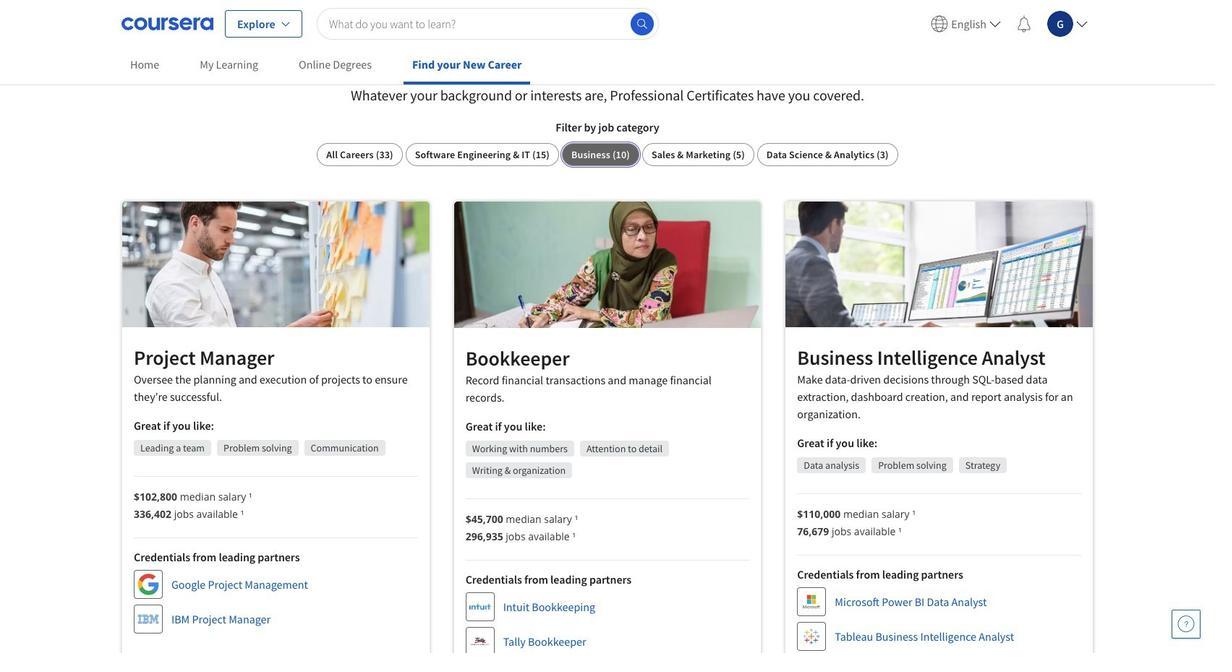 Task type: vqa. For each thing, say whether or not it's contained in the screenshot.
the right the created
no



Task type: locate. For each thing, give the bounding box(es) containing it.
None search field
[[317, 8, 659, 39]]

project manager image
[[122, 202, 429, 328]]

option group
[[317, 143, 898, 166]]

coursera image
[[122, 12, 213, 35]]

bookkeeper image
[[454, 202, 761, 328]]

What do you want to learn? text field
[[317, 8, 659, 39]]

None button
[[317, 143, 403, 166], [406, 143, 559, 166], [562, 143, 639, 166], [642, 143, 754, 166], [757, 143, 898, 166], [317, 143, 403, 166], [406, 143, 559, 166], [562, 143, 639, 166], [642, 143, 754, 166], [757, 143, 898, 166]]

menu
[[925, 0, 1094, 47]]



Task type: describe. For each thing, give the bounding box(es) containing it.
help center image
[[1178, 616, 1195, 634]]



